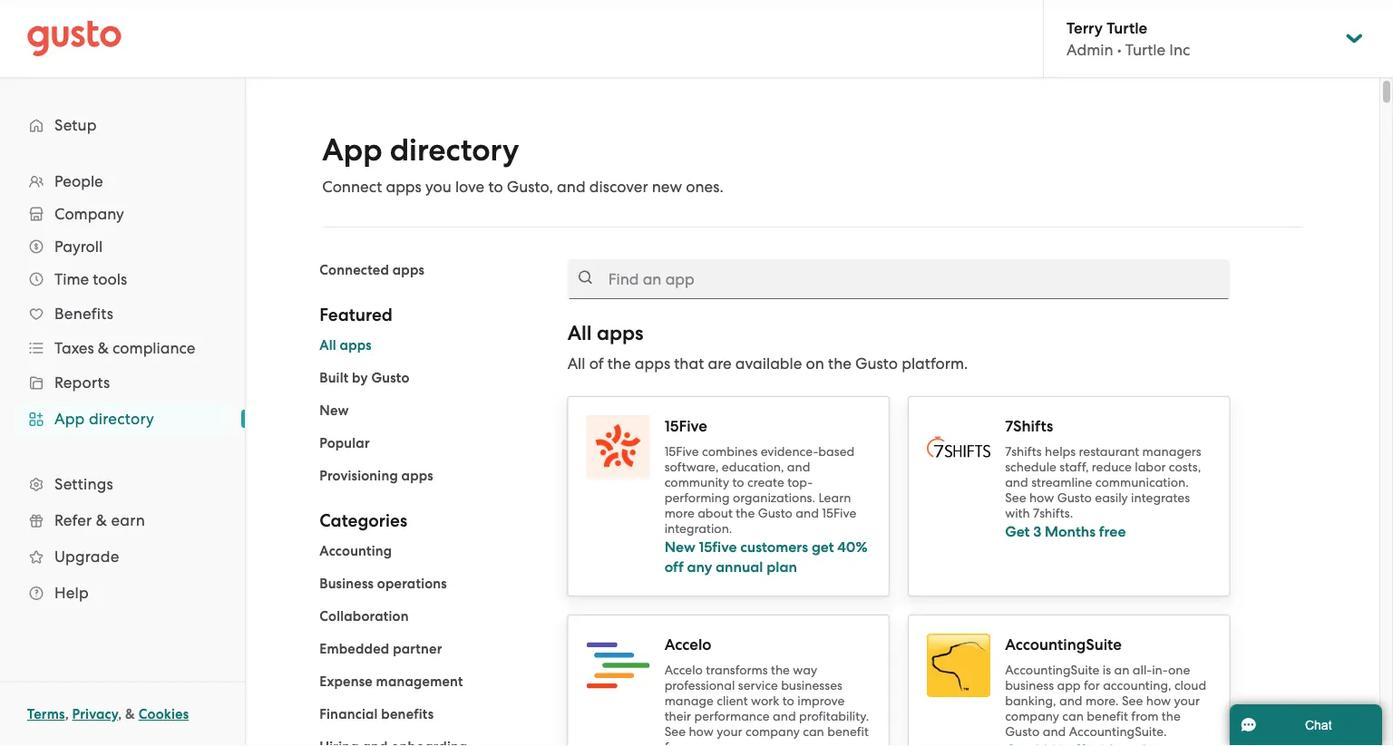 Task type: locate. For each thing, give the bounding box(es) containing it.
list for featured
[[320, 335, 541, 487]]

your inside accountingsuite accountingsuite is an all-in-one business app for accounting, cloud banking, and more. see how your company can benefit from the gusto and accountingsuite.
[[1175, 694, 1201, 709]]

7shifts
[[1006, 417, 1054, 436]]

integrates
[[1132, 491, 1191, 506]]

and down schedule
[[1006, 476, 1029, 491]]

the right 'from' at the right bottom
[[1162, 710, 1181, 725]]

2 vertical spatial &
[[125, 707, 135, 723]]

see up with
[[1006, 491, 1027, 506]]

help link
[[18, 577, 227, 610]]

your down performance
[[717, 725, 743, 740]]

1 vertical spatial to
[[733, 476, 745, 491]]

partner
[[393, 642, 442, 658]]

2 accelo from the top
[[665, 663, 703, 678]]

see down accounting,
[[1123, 694, 1144, 709]]

and down banking,
[[1043, 725, 1067, 740]]

plan
[[767, 559, 798, 577]]

gusto,
[[507, 178, 554, 196]]

1 horizontal spatial how
[[1030, 491, 1055, 506]]

financial benefits link
[[320, 707, 434, 723]]

home image
[[27, 20, 122, 57]]

any
[[687, 559, 713, 577]]

see
[[1006, 491, 1027, 506], [1123, 694, 1144, 709], [665, 725, 686, 740]]

more.
[[1086, 694, 1119, 709]]

more
[[665, 506, 695, 521]]

0 horizontal spatial how
[[689, 725, 714, 740]]

list containing all apps
[[320, 335, 541, 487]]

1 vertical spatial how
[[1147, 694, 1172, 709]]

0 horizontal spatial ,
[[65, 707, 69, 723]]

apps
[[386, 178, 422, 196], [393, 262, 425, 279], [597, 321, 644, 345], [340, 338, 372, 354], [635, 355, 671, 373], [402, 468, 434, 485]]

all apps up the of in the top left of the page
[[568, 321, 644, 345]]

company
[[54, 205, 124, 223]]

service
[[738, 679, 778, 694]]

new down "built"
[[320, 403, 349, 419]]

0 horizontal spatial benefit
[[828, 725, 869, 740]]

0 horizontal spatial to
[[489, 178, 503, 196]]

&
[[98, 339, 109, 358], [96, 512, 107, 530], [125, 707, 135, 723]]

0 horizontal spatial can
[[803, 725, 825, 740]]

app up connect
[[322, 132, 383, 169]]

accountingsuite logo image
[[928, 634, 991, 698]]

gusto down organizations.
[[758, 506, 793, 521]]

apps left you at the left of page
[[386, 178, 422, 196]]

benefit inside accountingsuite accountingsuite is an all-in-one business app for accounting, cloud banking, and more. see how your company can benefit from the gusto and accountingsuite.
[[1087, 710, 1129, 725]]

1 horizontal spatial benefit
[[1087, 710, 1129, 725]]

privacy link
[[72, 707, 118, 723]]

can down app
[[1063, 710, 1084, 725]]

company down banking,
[[1006, 710, 1060, 725]]

0 vertical spatial accelo
[[665, 636, 712, 654]]

months
[[1045, 523, 1096, 541]]

provisioning apps
[[320, 468, 434, 485]]

community
[[665, 476, 730, 491]]

terms
[[27, 707, 65, 723]]

new up off
[[665, 539, 696, 556]]

is
[[1103, 663, 1112, 678]]

15five
[[665, 417, 708, 436], [665, 445, 699, 460], [822, 506, 857, 521]]

2 vertical spatial see
[[665, 725, 686, 740]]

help
[[54, 584, 89, 603]]

benefits
[[381, 707, 434, 723]]

client
[[717, 694, 748, 709]]

by
[[352, 370, 368, 387]]

, left cookies
[[118, 707, 122, 723]]

0 vertical spatial &
[[98, 339, 109, 358]]

the inside 15five 15five combines evidence-based software, education, and community to create top- performing organizations. learn more about the gusto and 15five integration. new 15five customers get 40% off any annual plan
[[736, 506, 755, 521]]

0 vertical spatial company
[[1006, 710, 1060, 725]]

1 horizontal spatial app
[[322, 132, 383, 169]]

benefit down more.
[[1087, 710, 1129, 725]]

accelo logo image
[[587, 634, 650, 698]]

featured
[[320, 305, 393, 326]]

accounting link
[[320, 544, 392, 560]]

2 vertical spatial 15five
[[822, 506, 857, 521]]

1 vertical spatial new
[[665, 539, 696, 556]]

directory up love
[[390, 132, 519, 169]]

1 vertical spatial benefit
[[828, 725, 869, 740]]

how inside 7shifts 7shifts helps restaurant managers schedule staff, reduce labor costs, and streamline communication. see how gusto easily integrates with 7shifts. get 3 months free
[[1030, 491, 1055, 506]]

7shifts
[[1006, 445, 1042, 460]]

your
[[1175, 694, 1201, 709], [717, 725, 743, 740]]

privacy
[[72, 707, 118, 723]]

chat button
[[1231, 705, 1383, 747]]

app inside app directory connect apps you love to gusto, and discover new ones.
[[322, 132, 383, 169]]

gusto left platform.
[[856, 355, 898, 373]]

2 , from the left
[[118, 707, 122, 723]]

taxes & compliance button
[[18, 332, 227, 365]]

0 horizontal spatial company
[[746, 725, 800, 740]]

and
[[557, 178, 586, 196], [788, 460, 811, 475], [1006, 476, 1029, 491], [796, 506, 819, 521], [1060, 694, 1083, 709], [773, 710, 796, 725], [1043, 725, 1067, 740]]

1 , from the left
[[65, 707, 69, 723]]

•
[[1118, 41, 1122, 59]]

cloud
[[1175, 679, 1207, 694]]

cookies
[[139, 707, 189, 723]]

and inside app directory connect apps you love to gusto, and discover new ones.
[[557, 178, 586, 196]]

payroll
[[54, 238, 103, 256]]

1 horizontal spatial see
[[1006, 491, 1027, 506]]

2 horizontal spatial how
[[1147, 694, 1172, 709]]

to right work
[[783, 694, 795, 709]]

expense management
[[320, 674, 463, 691]]

None search field
[[568, 260, 1231, 299]]

tools
[[93, 270, 127, 289]]

accounting,
[[1104, 679, 1172, 694]]

top-
[[788, 476, 813, 491]]

gusto down banking,
[[1006, 725, 1040, 740]]

customers
[[741, 539, 809, 556]]

the inside accountingsuite accountingsuite is an all-in-one business app for accounting, cloud banking, and more. see how your company can benefit from the gusto and accountingsuite.
[[1162, 710, 1181, 725]]

1 vertical spatial directory
[[89, 410, 154, 428]]

1 horizontal spatial ,
[[118, 707, 122, 723]]

app directory
[[54, 410, 154, 428]]

how down their on the bottom left
[[689, 725, 714, 740]]

gusto navigation element
[[0, 78, 245, 641]]

way
[[793, 663, 818, 678]]

connected apps link
[[320, 262, 425, 279]]

how up 7shifts.
[[1030, 491, 1055, 506]]

refer
[[54, 512, 92, 530]]

1 vertical spatial your
[[717, 725, 743, 740]]

new
[[320, 403, 349, 419], [665, 539, 696, 556]]

based
[[819, 445, 855, 460]]

all apps
[[568, 321, 644, 345], [320, 338, 372, 354]]

accounting
[[320, 544, 392, 560]]

connect
[[322, 178, 382, 196]]

to inside accelo accelo transforms the way professional service businesses manage client work to improve their performance and profitability. see how your company can benefit fr
[[783, 694, 795, 709]]

app down reports
[[54, 410, 85, 428]]

can inside accountingsuite accountingsuite is an all-in-one business app for accounting, cloud banking, and more. see how your company can benefit from the gusto and accountingsuite.
[[1063, 710, 1084, 725]]

performing
[[665, 491, 730, 506]]

settings link
[[18, 468, 227, 501]]

about
[[698, 506, 733, 521]]

1 horizontal spatial can
[[1063, 710, 1084, 725]]

your inside accelo accelo transforms the way professional service businesses manage client work to improve their performance and profitability. see how your company can benefit fr
[[717, 725, 743, 740]]

the right the of in the top left of the page
[[608, 355, 631, 373]]

15five 15five combines evidence-based software, education, and community to create top- performing organizations. learn more about the gusto and 15five integration. new 15five customers get 40% off any annual plan
[[665, 417, 868, 577]]

turtle right •
[[1126, 41, 1166, 59]]

1 horizontal spatial all apps
[[568, 321, 644, 345]]

1 vertical spatial can
[[803, 725, 825, 740]]

see up fr
[[665, 725, 686, 740]]

can down profitability.
[[803, 725, 825, 740]]

inc
[[1170, 41, 1191, 59]]

popular link
[[320, 436, 370, 452]]

0 horizontal spatial new
[[320, 403, 349, 419]]

transforms
[[706, 663, 768, 678]]

0 horizontal spatial see
[[665, 725, 686, 740]]

all up the of in the top left of the page
[[568, 321, 592, 345]]

directory inside gusto navigation element
[[89, 410, 154, 428]]

all apps down featured
[[320, 338, 372, 354]]

benefit inside accelo accelo transforms the way professional service businesses manage client work to improve their performance and profitability. see how your company can benefit fr
[[828, 725, 869, 740]]

benefit down profitability.
[[828, 725, 869, 740]]

and up top-
[[788, 460, 811, 475]]

and down work
[[773, 710, 796, 725]]

list containing accounting
[[320, 541, 541, 747]]

turtle
[[1107, 18, 1148, 37], [1126, 41, 1166, 59]]

0 vertical spatial how
[[1030, 491, 1055, 506]]

1 horizontal spatial to
[[733, 476, 745, 491]]

the right about
[[736, 506, 755, 521]]

platform.
[[902, 355, 969, 373]]

2 horizontal spatial see
[[1123, 694, 1144, 709]]

payroll button
[[18, 231, 227, 263]]

gusto right by
[[372, 370, 410, 387]]

built by gusto
[[320, 370, 410, 387]]

your down the cloud
[[1175, 694, 1201, 709]]

1 horizontal spatial company
[[1006, 710, 1060, 725]]

see inside accountingsuite accountingsuite is an all-in-one business app for accounting, cloud banking, and more. see how your company can benefit from the gusto and accountingsuite.
[[1123, 694, 1144, 709]]

1 vertical spatial see
[[1123, 694, 1144, 709]]

2 vertical spatial how
[[689, 725, 714, 740]]

directory down reports link
[[89, 410, 154, 428]]

company inside accountingsuite accountingsuite is an all-in-one business app for accounting, cloud banking, and more. see how your company can benefit from the gusto and accountingsuite.
[[1006, 710, 1060, 725]]

company down work
[[746, 725, 800, 740]]

0 horizontal spatial your
[[717, 725, 743, 740]]

staff,
[[1060, 460, 1089, 475]]

all up "built"
[[320, 338, 337, 354]]

0 horizontal spatial app
[[54, 410, 85, 428]]

0 vertical spatial benefit
[[1087, 710, 1129, 725]]

gusto inside accountingsuite accountingsuite is an all-in-one business app for accounting, cloud banking, and more. see how your company can benefit from the gusto and accountingsuite.
[[1006, 725, 1040, 740]]

& right taxes
[[98, 339, 109, 358]]

create
[[748, 476, 785, 491]]

1 horizontal spatial new
[[665, 539, 696, 556]]

1 vertical spatial app
[[54, 410, 85, 428]]

1 horizontal spatial directory
[[390, 132, 519, 169]]

professional
[[665, 679, 735, 694]]

0 horizontal spatial directory
[[89, 410, 154, 428]]

0 vertical spatial your
[[1175, 694, 1201, 709]]

ones.
[[686, 178, 724, 196]]

gusto
[[856, 355, 898, 373], [372, 370, 410, 387], [1058, 491, 1093, 506], [758, 506, 793, 521], [1006, 725, 1040, 740]]

directory for app directory
[[89, 410, 154, 428]]

list for categories
[[320, 541, 541, 747]]

2 vertical spatial to
[[783, 694, 795, 709]]

0 vertical spatial see
[[1006, 491, 1027, 506]]

apps left that
[[635, 355, 671, 373]]

0 vertical spatial to
[[489, 178, 503, 196]]

gusto down streamline
[[1058, 491, 1093, 506]]

1 vertical spatial accountingsuite
[[1006, 663, 1100, 678]]

list containing people
[[0, 165, 245, 612]]

, left privacy
[[65, 707, 69, 723]]

list
[[0, 165, 245, 612], [320, 335, 541, 487], [320, 541, 541, 747]]

embedded
[[320, 642, 390, 658]]

app for app directory connect apps you love to gusto, and discover new ones.
[[322, 132, 383, 169]]

0 vertical spatial app
[[322, 132, 383, 169]]

the left way
[[771, 663, 790, 678]]

& left cookies 'button'
[[125, 707, 135, 723]]

1 vertical spatial company
[[746, 725, 800, 740]]

1 horizontal spatial your
[[1175, 694, 1201, 709]]

& inside dropdown button
[[98, 339, 109, 358]]

evidence-
[[761, 445, 819, 460]]

1 vertical spatial accelo
[[665, 663, 703, 678]]

1 vertical spatial &
[[96, 512, 107, 530]]

& left the earn
[[96, 512, 107, 530]]

0 horizontal spatial all apps
[[320, 338, 372, 354]]

0 vertical spatial directory
[[390, 132, 519, 169]]

directory inside app directory connect apps you love to gusto, and discover new ones.
[[390, 132, 519, 169]]

how up 'from' at the right bottom
[[1147, 694, 1172, 709]]

0 vertical spatial accountingsuite
[[1006, 636, 1122, 654]]

accelo accelo transforms the way professional service businesses manage client work to improve their performance and profitability. see how your company can benefit fr
[[665, 636, 870, 747]]

to right love
[[489, 178, 503, 196]]

,
[[65, 707, 69, 723], [118, 707, 122, 723]]

0 vertical spatial can
[[1063, 710, 1084, 725]]

and right gusto,
[[557, 178, 586, 196]]

love
[[455, 178, 485, 196]]

restaurant
[[1079, 445, 1140, 460]]

1 accelo from the top
[[665, 636, 712, 654]]

to down education,
[[733, 476, 745, 491]]

profitability.
[[799, 710, 870, 725]]

easily
[[1096, 491, 1129, 506]]

company inside accelo accelo transforms the way professional service businesses manage client work to improve their performance and profitability. see how your company can benefit fr
[[746, 725, 800, 740]]

businesses
[[782, 679, 843, 694]]

2 horizontal spatial to
[[783, 694, 795, 709]]

& for compliance
[[98, 339, 109, 358]]

that
[[675, 355, 704, 373]]

turtle up •
[[1107, 18, 1148, 37]]

2 accountingsuite from the top
[[1006, 663, 1100, 678]]

people
[[54, 172, 103, 191]]

chat
[[1306, 719, 1333, 733]]

app inside gusto navigation element
[[54, 410, 85, 428]]



Task type: describe. For each thing, give the bounding box(es) containing it.
company button
[[18, 198, 227, 231]]

get
[[1006, 523, 1030, 541]]

embedded partner link
[[320, 642, 442, 658]]

apps down featured
[[340, 338, 372, 354]]

one
[[1169, 663, 1191, 678]]

of
[[590, 355, 604, 373]]

upgrade
[[54, 548, 119, 566]]

how inside accountingsuite accountingsuite is an all-in-one business app for accounting, cloud banking, and more. see how your company can benefit from the gusto and accountingsuite.
[[1147, 694, 1172, 709]]

reports link
[[18, 367, 227, 399]]

7shifts 7shifts helps restaurant managers schedule staff, reduce labor costs, and streamline communication. see how gusto easily integrates with 7shifts. get 3 months free
[[1006, 417, 1202, 541]]

cookies button
[[139, 704, 189, 726]]

apps right connected on the top
[[393, 262, 425, 279]]

business operations link
[[320, 576, 447, 593]]

terry turtle admin • turtle inc
[[1067, 18, 1191, 59]]

0 vertical spatial turtle
[[1107, 18, 1148, 37]]

work
[[751, 694, 780, 709]]

integration.
[[665, 522, 733, 537]]

operations
[[377, 576, 447, 593]]

all left the of in the top left of the page
[[568, 355, 586, 373]]

their
[[665, 710, 692, 725]]

refer & earn link
[[18, 505, 227, 537]]

annual
[[716, 559, 764, 577]]

connected
[[320, 262, 389, 279]]

expense
[[320, 674, 373, 691]]

upgrade link
[[18, 541, 227, 574]]

apps inside app directory connect apps you love to gusto, and discover new ones.
[[386, 178, 422, 196]]

15five
[[699, 539, 737, 556]]

collaboration
[[320, 609, 409, 625]]

1 vertical spatial 15five
[[665, 445, 699, 460]]

gusto inside 7shifts 7shifts helps restaurant managers schedule staff, reduce labor costs, and streamline communication. see how gusto easily integrates with 7shifts. get 3 months free
[[1058, 491, 1093, 506]]

business
[[1006, 679, 1055, 694]]

0 vertical spatial 15five
[[665, 417, 708, 436]]

1 vertical spatial turtle
[[1126, 41, 1166, 59]]

business operations
[[320, 576, 447, 593]]

combines
[[702, 445, 758, 460]]

settings
[[54, 476, 113, 494]]

education,
[[722, 460, 785, 475]]

7shifts.
[[1034, 506, 1074, 521]]

for
[[1084, 679, 1101, 694]]

schedule
[[1006, 460, 1057, 475]]

and down app
[[1060, 694, 1083, 709]]

the right on
[[829, 355, 852, 373]]

admin
[[1067, 41, 1114, 59]]

from
[[1132, 710, 1159, 725]]

refer & earn
[[54, 512, 145, 530]]

and down learn
[[796, 506, 819, 521]]

accountingsuite.
[[1070, 725, 1167, 740]]

costs,
[[1170, 460, 1202, 475]]

App Search field
[[568, 260, 1231, 299]]

0 vertical spatial new
[[320, 403, 349, 419]]

app for app directory
[[54, 410, 85, 428]]

performance
[[695, 710, 770, 725]]

all apps link
[[320, 338, 372, 354]]

provisioning apps link
[[320, 468, 434, 485]]

and inside accelo accelo transforms the way professional service businesses manage client work to improve their performance and profitability. see how your company can benefit fr
[[773, 710, 796, 725]]

all of the apps that are available on the gusto platform.
[[568, 355, 969, 373]]

built by gusto link
[[320, 370, 410, 387]]

40%
[[838, 539, 868, 556]]

see inside accelo accelo transforms the way professional service businesses manage client work to improve their performance and profitability. see how your company can benefit fr
[[665, 725, 686, 740]]

see inside 7shifts 7shifts helps restaurant managers schedule staff, reduce labor costs, and streamline communication. see how gusto easily integrates with 7shifts. get 3 months free
[[1006, 491, 1027, 506]]

are
[[708, 355, 732, 373]]

communication.
[[1096, 476, 1190, 491]]

business
[[320, 576, 374, 593]]

to inside app directory connect apps you love to gusto, and discover new ones.
[[489, 178, 503, 196]]

connected apps
[[320, 262, 425, 279]]

app directory link
[[18, 403, 227, 436]]

with
[[1006, 506, 1031, 521]]

to inside 15five 15five combines evidence-based software, education, and community to create top- performing organizations. learn more about the gusto and 15five integration. new 15five customers get 40% off any annual plan
[[733, 476, 745, 491]]

terms , privacy , & cookies
[[27, 707, 189, 723]]

new inside 15five 15five combines evidence-based software, education, and community to create top- performing organizations. learn more about the gusto and 15five integration. new 15five customers get 40% off any annual plan
[[665, 539, 696, 556]]

labor
[[1136, 460, 1167, 475]]

managers
[[1143, 445, 1202, 460]]

gusto inside 15five 15five combines evidence-based software, education, and community to create top- performing organizations. learn more about the gusto and 15five integration. new 15five customers get 40% off any annual plan
[[758, 506, 793, 521]]

terry
[[1067, 18, 1103, 37]]

time tools button
[[18, 263, 227, 296]]

1 accountingsuite from the top
[[1006, 636, 1122, 654]]

apps up the of in the top left of the page
[[597, 321, 644, 345]]

free
[[1100, 523, 1127, 541]]

can inside accelo accelo transforms the way professional service businesses manage client work to improve their performance and profitability. see how your company can benefit fr
[[803, 725, 825, 740]]

improve
[[798, 694, 845, 709]]

app directory connect apps you love to gusto, and discover new ones.
[[322, 132, 724, 196]]

benefits
[[54, 305, 114, 323]]

how inside accelo accelo transforms the way professional service businesses manage client work to improve their performance and profitability. see how your company can benefit fr
[[689, 725, 714, 740]]

software,
[[665, 460, 719, 475]]

app
[[1058, 679, 1081, 694]]

7shifts logo image
[[928, 437, 991, 458]]

compliance
[[113, 339, 196, 358]]

setup link
[[18, 109, 227, 142]]

management
[[376, 674, 463, 691]]

the inside accelo accelo transforms the way professional service businesses manage client work to improve their performance and profitability. see how your company can benefit fr
[[771, 663, 790, 678]]

learn
[[819, 491, 852, 506]]

new
[[652, 178, 682, 196]]

an
[[1115, 663, 1130, 678]]

apps right provisioning
[[402, 468, 434, 485]]

& for earn
[[96, 512, 107, 530]]

time tools
[[54, 270, 127, 289]]

taxes
[[54, 339, 94, 358]]

in-
[[1153, 663, 1169, 678]]

15five logo image
[[587, 416, 650, 479]]

directory for app directory connect apps you love to gusto, and discover new ones.
[[390, 132, 519, 169]]

all-
[[1133, 663, 1153, 678]]

categories
[[320, 511, 408, 532]]

streamline
[[1032, 476, 1093, 491]]

banking,
[[1006, 694, 1057, 709]]

and inside 7shifts 7shifts helps restaurant managers schedule staff, reduce labor costs, and streamline communication. see how gusto easily integrates with 7shifts. get 3 months free
[[1006, 476, 1029, 491]]

new link
[[320, 403, 349, 419]]

financial
[[320, 707, 378, 723]]

you
[[426, 178, 452, 196]]



Task type: vqa. For each thing, say whether or not it's contained in the screenshot.
please to the left
no



